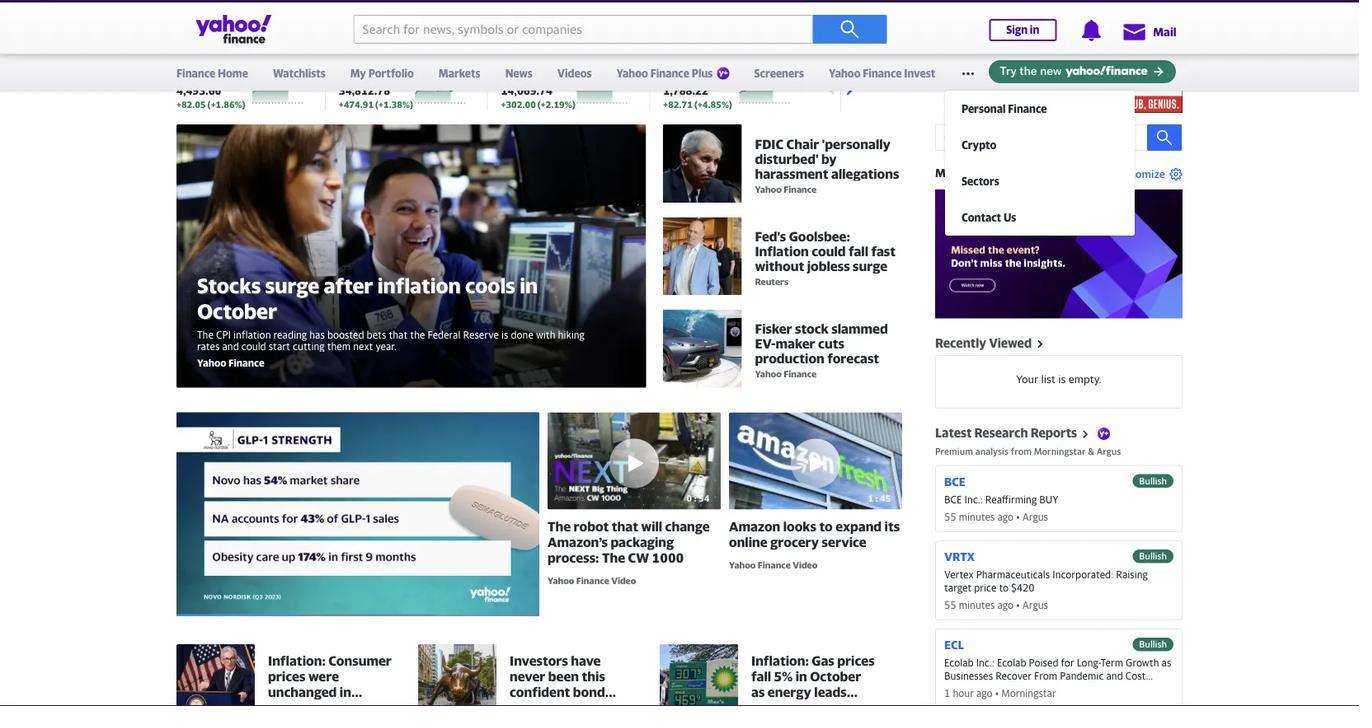 Task type: describe. For each thing, give the bounding box(es) containing it.
latest research reports link
[[935, 426, 1110, 442]]

0 vertical spatial search image
[[840, 19, 860, 39]]

target
[[945, 583, 972, 594]]

watchlists
[[273, 67, 326, 80]]

yahoo right screeners
[[829, 67, 861, 80]]

investors have never been this confident bond yields are hea link
[[418, 645, 660, 707]]

bullish for bce
[[1139, 476, 1167, 487]]

pharmaceuticals
[[977, 570, 1050, 581]]

crypto link
[[945, 127, 1143, 163]]

service
[[822, 535, 867, 551]]

ecolab inc.: ecolab poised for long-term growth as businesses recover from pandemic and cost inflation 1 hour ago • morningstar
[[945, 658, 1172, 699]]

plus
[[692, 67, 713, 80]]

change
[[665, 519, 710, 535]]

1 horizontal spatial markets
[[1017, 166, 1062, 180]]

jobless
[[807, 258, 850, 274]]

amazon looks to expand its online grocery service image
[[729, 413, 902, 510]]

portfolio for my portfolio & markets
[[955, 166, 1004, 180]]

4,493.60
[[177, 84, 221, 97]]

stocks
[[197, 273, 261, 298]]

hours
[[1114, 47, 1139, 58]]

bullish for vrtx
[[1139, 551, 1167, 562]]

list
[[1041, 373, 1056, 386]]

yahoo inside fisker stock slammed ev-maker cuts production forecast yahoo finance
[[755, 369, 782, 380]]

nasdaq 14,069.74 +302.00 (+2.19%)
[[501, 66, 576, 110]]

yahoo down online
[[729, 560, 756, 571]]

sign
[[1007, 24, 1028, 36]]

videos link
[[557, 56, 592, 87]]

for
[[1061, 658, 1075, 670]]

(+1.38%)
[[375, 99, 413, 110]]

fall inside fed's goolsbee: inflation could fall fast without jobless surge reuters
[[849, 244, 869, 259]]

nasdaq
[[501, 66, 538, 79]]

+474.91
[[339, 99, 374, 110]]

surge inside fed's goolsbee: inflation could fall fast without jobless surge reuters
[[853, 258, 888, 274]]

reports
[[1031, 426, 1077, 441]]

finance inside fisker stock slammed ev-maker cuts production forecast yahoo finance
[[784, 369, 817, 380]]

grocery
[[771, 535, 819, 551]]

and inside ecolab inc.: ecolab poised for long-term growth as businesses recover from pandemic and cost inflation 1 hour ago • morningstar
[[1107, 671, 1123, 682]]

confident
[[510, 685, 570, 700]]

sectors link
[[945, 163, 1143, 200]]

slammed
[[832, 321, 888, 337]]

bond
[[573, 685, 605, 700]]

yahoo inside stocks surge after inflation cools in october the cpi inflation reading has boosted bets that the federal reserve is done with hiking rates and could start cutting them next year. yahoo finance
[[197, 357, 226, 369]]

looks
[[783, 519, 817, 535]]

argus inside vertex pharmaceuticals incorporated: raising target price to $420 55 minutes ago • argus
[[1023, 600, 1048, 611]]

screeners link
[[754, 56, 804, 87]]

customize button
[[1105, 167, 1183, 183]]

bets
[[367, 329, 386, 341]]

fdic chair 'personally disturbed' by harassment allegations yahoo finance
[[755, 136, 899, 195]]

inc.: for ecl
[[976, 658, 995, 670]]

Quote Lookup text field
[[935, 124, 1183, 151]]

ecl link
[[945, 639, 964, 652]]

dow
[[339, 66, 361, 79]]

harassment
[[755, 166, 829, 181]]

Search for news, symbols or companies text field
[[353, 15, 813, 44]]

contact us
[[962, 211, 1017, 224]]

inflation inside inflation: gas prices fall 5% in october as energy leads inflation slowdown
[[752, 700, 805, 707]]

in inside stocks surge after inflation cools in october the cpi inflation reading has boosted bets that the federal reserve is done with hiking rates and could start cutting them next year. yahoo finance
[[520, 273, 538, 298]]

your
[[1017, 373, 1039, 386]]

packaging
[[611, 535, 674, 551]]

dow 30 34,812.78 +474.91 (+1.38%)
[[339, 66, 413, 110]]

yahoo finance premium logo image
[[717, 67, 730, 80]]

'personally
[[822, 136, 891, 152]]

investors have never been this confident bond yields are headed lower: bofa survey image
[[418, 645, 497, 707]]

: for change
[[694, 493, 697, 504]]

online
[[729, 535, 768, 551]]

with
[[536, 329, 556, 341]]

finance inside stocks surge after inflation cools in october the cpi inflation reading has boosted bets that the federal reserve is done with hiking rates and could start cutting them next year. yahoo finance
[[228, 357, 264, 369]]

• inside ecolab inc.: ecolab poised for long-term growth as businesses recover from pandemic and cost inflation 1 hour ago • morningstar
[[995, 688, 999, 699]]

october for surge
[[197, 299, 277, 324]]

this
[[582, 669, 605, 685]]

video for service
[[793, 560, 818, 571]]

finance inside yahoo finance invest link
[[863, 67, 902, 80]]

0 horizontal spatial 1
[[868, 493, 874, 504]]

research
[[975, 426, 1028, 441]]

finance inside the finance home link
[[177, 67, 216, 80]]

latest research reports
[[935, 426, 1077, 441]]

the
[[410, 329, 425, 341]]

vrtx link
[[945, 551, 975, 564]]

amazon
[[729, 519, 781, 535]]

videos
[[557, 67, 592, 80]]

0 vertical spatial morningstar
[[1034, 446, 1086, 457]]

fast
[[871, 244, 896, 259]]

stocks surge after inflation cools in october the cpi inflation reading has boosted bets that the federal reserve is done with hiking rates and could start cutting them next year. yahoo finance
[[197, 273, 585, 369]]

premium analysis from morningstar & argus
[[935, 446, 1121, 457]]

$420
[[1012, 583, 1035, 594]]

fed's goolsbee: inflation could fall fast without jobless surge reuters
[[755, 229, 896, 287]]

s&p 500 link
[[177, 66, 219, 79]]

investors
[[510, 653, 568, 669]]

notifications image
[[1081, 20, 1102, 41]]

missed the event? image
[[935, 190, 1183, 319]]

1 inside ecolab inc.: ecolab poised for long-term growth as businesses recover from pandemic and cost inflation 1 hour ago • morningstar
[[945, 688, 951, 699]]

personal
[[962, 102, 1006, 115]]

fed's goolsbee: inflation could fall fast without jobless surge image
[[663, 217, 742, 296]]

growth
[[1126, 658, 1159, 670]]

your list is empty.
[[1017, 373, 1102, 386]]

reading
[[274, 329, 307, 341]]

stocks surge after inflation cools in october image
[[177, 124, 646, 388]]

russell 2000 link
[[663, 66, 727, 79]]

0 horizontal spatial markets
[[439, 67, 481, 80]]

2 ecolab from the left
[[997, 658, 1027, 670]]

next
[[353, 341, 373, 352]]

my portfolio & markets
[[935, 166, 1062, 180]]

advertisement region up russell
[[280, 0, 1080, 31]]

try the new yahoo finance image
[[989, 60, 1176, 83]]

1 vertical spatial inflation
[[234, 329, 271, 341]]

forecast
[[828, 351, 880, 367]]

(+2.19%)
[[538, 99, 576, 110]]

morningstar inside ecolab inc.: ecolab poised for long-term growth as businesses recover from pandemic and cost inflation 1 hour ago • morningstar
[[1002, 688, 1056, 699]]

recover
[[996, 671, 1032, 682]]

yahoo finance video for amazon's
[[548, 576, 636, 587]]

russell
[[663, 66, 698, 79]]

from
[[1034, 671, 1058, 682]]

finance inside fdic chair 'personally disturbed' by harassment allegations yahoo finance
[[784, 184, 817, 195]]

energy
[[768, 685, 812, 700]]

0 horizontal spatial &
[[1006, 166, 1015, 180]]

ago inside ecolab inc.: ecolab poised for long-term growth as businesses recover from pandemic and cost inflation 1 hour ago • morningstar
[[977, 688, 993, 699]]

empty.
[[1069, 373, 1102, 386]]

bce for bce inc.: reaffirming buy 55 minutes ago • argus
[[945, 494, 962, 506]]

expand
[[836, 519, 882, 535]]

video for process:
[[611, 576, 636, 587]]

investors have never been this confident bond yields are hea
[[510, 653, 628, 707]]

1 vertical spatial &
[[1088, 446, 1095, 457]]

prices
[[837, 653, 875, 669]]

will
[[641, 519, 663, 535]]

bce for bce
[[945, 475, 966, 489]]

inflation: gas prices fall 5% in october as energy leads inflation slowdown image
[[660, 645, 738, 707]]

previous image
[[818, 76, 843, 101]]

poised
[[1029, 658, 1059, 670]]

is inside stocks surge after inflation cools in october the cpi inflation reading has boosted bets that the federal reserve is done with hiking rates and could start cutting them next year. yahoo finance
[[502, 329, 508, 341]]

pandemic
[[1060, 671, 1104, 682]]

sign in
[[1007, 24, 1040, 36]]

maker
[[776, 336, 816, 352]]

inflation: consumer prices were unchanged in october, core inflation rises at slowest pace since september 2021 image
[[177, 645, 255, 707]]

the robot that will change amazon's packaging process: the cw 1000
[[548, 519, 710, 566]]

2000
[[700, 66, 727, 79]]

inc.: for bce
[[965, 494, 983, 506]]

customize
[[1114, 168, 1166, 181]]

the inside stocks surge after inflation cools in october the cpi inflation reading has boosted bets that the federal reserve is done with hiking rates and could start cutting them next year. yahoo finance
[[197, 329, 214, 341]]



Task type: vqa. For each thing, say whether or not it's contained in the screenshot.


Task type: locate. For each thing, give the bounding box(es) containing it.
1 vertical spatial portfolio
[[955, 166, 1004, 180]]

u.s.
[[1017, 47, 1034, 58]]

my portfolio
[[350, 67, 414, 80]]

5%
[[774, 669, 793, 685]]

home
[[218, 67, 248, 80]]

0 horizontal spatial that
[[389, 329, 408, 341]]

0
[[687, 493, 692, 504]]

my up 34,812.78
[[350, 67, 366, 80]]

markets down crypto link
[[1017, 166, 1062, 180]]

hour
[[953, 688, 974, 699]]

mail
[[1153, 25, 1177, 39]]

yahoo finance plus
[[617, 67, 713, 80]]

1 vertical spatial and
[[1107, 671, 1123, 682]]

in right close
[[1097, 47, 1105, 58]]

inflation down 5%
[[752, 700, 805, 707]]

ecl
[[945, 639, 964, 652]]

the robot that will change amazon's packaging process: the cw 1000 image
[[548, 413, 721, 510]]

1 horizontal spatial could
[[812, 244, 846, 259]]

surge inside stocks surge after inflation cools in october the cpi inflation reading has boosted bets that the federal reserve is done with hiking rates and could start cutting them next year. yahoo finance
[[265, 273, 319, 298]]

my inside section
[[935, 166, 952, 180]]

& right from
[[1088, 446, 1095, 457]]

inflation right cpi
[[234, 329, 271, 341]]

fisker stock slammed ev-maker cuts production forecast image
[[663, 310, 742, 389]]

the left cw
[[602, 551, 625, 566]]

1 left hour
[[945, 688, 951, 699]]

•
[[1016, 511, 1020, 523], [1016, 600, 1020, 611], [995, 688, 999, 699]]

s&p
[[177, 66, 196, 79]]

boosted
[[327, 329, 364, 341]]

and right rates on the left of the page
[[222, 341, 239, 352]]

yahoo inside fdic chair 'personally disturbed' by harassment allegations yahoo finance
[[755, 184, 782, 195]]

2 vertical spatial •
[[995, 688, 999, 699]]

1 horizontal spatial search image
[[1157, 129, 1173, 146]]

argus down '$420'
[[1023, 600, 1048, 611]]

fall left fast on the right top
[[849, 244, 869, 259]]

0 horizontal spatial video
[[611, 576, 636, 587]]

to down pharmaceuticals
[[999, 583, 1009, 594]]

advertisement region down hours
[[1084, 64, 1183, 113]]

in right 5%
[[796, 669, 807, 685]]

1 vertical spatial markets
[[1017, 166, 1062, 180]]

ago inside vertex pharmaceuticals incorporated: raising target price to $420 55 minutes ago • argus
[[998, 600, 1014, 611]]

1 vertical spatial to
[[999, 583, 1009, 594]]

inc.: inside bce inc.: reaffirming buy 55 minutes ago • argus
[[965, 494, 983, 506]]

1 vertical spatial bullish
[[1139, 551, 1167, 562]]

u.s. markets close in 2 hours 2 minutes
[[1017, 47, 1183, 58]]

1 vertical spatial could
[[242, 341, 266, 352]]

to inside vertex pharmaceuticals incorporated: raising target price to $420 55 minutes ago • argus
[[999, 583, 1009, 594]]

inflation inside fed's goolsbee: inflation could fall fast without jobless surge reuters
[[755, 244, 809, 259]]

fed's
[[755, 229, 786, 244]]

: for its
[[876, 493, 878, 504]]

ago down '$420'
[[998, 600, 1014, 611]]

from
[[1011, 446, 1032, 457]]

• inside bce inc.: reaffirming buy 55 minutes ago • argus
[[1016, 511, 1020, 523]]

that left the
[[389, 329, 408, 341]]

1 left 45 in the bottom of the page
[[868, 493, 874, 504]]

ago down reaffirming
[[998, 511, 1014, 523]]

incorporated:
[[1053, 570, 1114, 581]]

0 horizontal spatial my
[[350, 67, 366, 80]]

0 vertical spatial bullish
[[1139, 476, 1167, 487]]

0 vertical spatial inflation
[[755, 244, 809, 259]]

minutes down reaffirming
[[959, 511, 995, 523]]

sign in link
[[989, 19, 1057, 41]]

yahoo finance video down process:
[[548, 576, 636, 587]]

as right growth
[[1162, 658, 1172, 670]]

markets
[[439, 67, 481, 80], [1017, 166, 1062, 180]]

1 vertical spatial bce
[[945, 494, 962, 506]]

1 vertical spatial 55
[[945, 600, 957, 611]]

0 vertical spatial as
[[1162, 658, 1172, 670]]

0 horizontal spatial ecolab
[[945, 658, 974, 670]]

1 horizontal spatial and
[[1107, 671, 1123, 682]]

1 horizontal spatial yahoo finance video
[[729, 560, 818, 571]]

1 vertical spatial fall
[[752, 669, 771, 685]]

could inside stocks surge after inflation cools in october the cpi inflation reading has boosted bets that the federal reserve is done with hiking rates and could start cutting them next year. yahoo finance
[[242, 341, 266, 352]]

is left done
[[502, 329, 508, 341]]

(+4.85%)
[[695, 99, 732, 110]]

: right 0
[[694, 493, 697, 504]]

1 vertical spatial •
[[1016, 600, 1020, 611]]

2 vertical spatial ago
[[977, 688, 993, 699]]

0 vertical spatial could
[[812, 244, 846, 259]]

1 horizontal spatial ecolab
[[997, 658, 1027, 670]]

robot
[[574, 519, 609, 535]]

finance inside personal finance link
[[1008, 102, 1047, 115]]

buy
[[1040, 494, 1059, 506]]

search image up customize button
[[1157, 129, 1173, 146]]

2 left hours
[[1106, 47, 1112, 58]]

advertisement region down "u.s."
[[978, 64, 1077, 113]]

as inside inflation: gas prices fall 5% in october as energy leads inflation slowdown
[[752, 685, 765, 700]]

start
[[269, 341, 290, 352]]

in inside "link"
[[1030, 24, 1040, 36]]

vertex pharmaceuticals incorporated: raising target price to $420 55 minutes ago • argus
[[945, 570, 1148, 611]]

as left 5%
[[752, 685, 765, 700]]

0 horizontal spatial inflation
[[234, 329, 271, 341]]

bce link
[[945, 475, 966, 489]]

2 horizontal spatial the
[[602, 551, 625, 566]]

2 horizontal spatial inflation
[[752, 700, 805, 707]]

inc.: up businesses
[[976, 658, 995, 670]]

portfolio up (+1.38%) in the top of the page
[[368, 67, 414, 80]]

in right sign
[[1030, 24, 1040, 36]]

october for gas
[[810, 669, 861, 685]]

long-
[[1077, 658, 1101, 670]]

2 bce from the top
[[945, 494, 962, 506]]

watchlists link
[[273, 56, 326, 87]]

0 vertical spatial minutes
[[1148, 47, 1183, 58]]

personal finance
[[962, 102, 1047, 115]]

them
[[327, 341, 351, 352]]

video down cw
[[611, 576, 636, 587]]

0 horizontal spatial surge
[[265, 273, 319, 298]]

in inside inflation: gas prices fall 5% in october as energy leads inflation slowdown
[[796, 669, 807, 685]]

yahoo down production
[[755, 369, 782, 380]]

viewed
[[989, 336, 1032, 351]]

0 vertical spatial and
[[222, 341, 239, 352]]

amazon looks to expand its online grocery service
[[729, 519, 900, 551]]

morningstar down reports
[[1034, 446, 1086, 457]]

1000
[[652, 551, 684, 566]]

1 vertical spatial my
[[935, 166, 952, 180]]

bullish for ecl
[[1139, 640, 1167, 650]]

bce down bce link
[[945, 494, 962, 506]]

october inside inflation: gas prices fall 5% in october as energy leads inflation slowdown
[[810, 669, 861, 685]]

in right cools
[[520, 273, 538, 298]]

inc.: down bce link
[[965, 494, 983, 506]]

55 inside vertex pharmaceuticals incorporated: raising target price to $420 55 minutes ago • argus
[[945, 600, 957, 611]]

0 horizontal spatial search image
[[840, 19, 860, 39]]

that inside stocks surge after inflation cools in october the cpi inflation reading has boosted bets that the federal reserve is done with hiking rates and could start cutting them next year. yahoo finance
[[389, 329, 408, 341]]

minutes inside bce inc.: reaffirming buy 55 minutes ago • argus
[[959, 511, 995, 523]]

1 horizontal spatial to
[[999, 583, 1009, 594]]

my for my portfolio & markets
[[935, 166, 952, 180]]

1 horizontal spatial inflation
[[378, 273, 461, 298]]

surge up reading
[[265, 273, 319, 298]]

bullish
[[1139, 476, 1167, 487], [1139, 551, 1167, 562], [1139, 640, 1167, 650]]

next image
[[838, 76, 863, 101]]

1 ecolab from the left
[[945, 658, 974, 670]]

0 : 54
[[687, 493, 710, 504]]

0 vertical spatial &
[[1006, 166, 1015, 180]]

inflation: gas prices fall 5% in october as energy leads inflation slowdown
[[752, 653, 875, 707]]

screeners
[[754, 67, 804, 80]]

invest
[[904, 67, 936, 80]]

my for my portfolio
[[350, 67, 366, 80]]

0 vertical spatial ago
[[998, 511, 1014, 523]]

yahoo down process:
[[548, 576, 575, 587]]

minutes down mail on the top right of page
[[1148, 47, 1183, 58]]

inflation inside ecolab inc.: ecolab poised for long-term growth as businesses recover from pandemic and cost inflation 1 hour ago • morningstar
[[945, 684, 982, 695]]

search image inside section
[[1157, 129, 1173, 146]]

55 down bce link
[[945, 511, 957, 523]]

news link
[[505, 56, 533, 87]]

0 horizontal spatial could
[[242, 341, 266, 352]]

to inside "amazon looks to expand its online grocery service"
[[820, 519, 833, 535]]

1 horizontal spatial 2
[[1141, 47, 1146, 58]]

minutes inside vertex pharmaceuticals incorporated: raising target price to $420 55 minutes ago • argus
[[959, 600, 995, 611]]

1 vertical spatial morningstar
[[1002, 688, 1056, 699]]

0 vertical spatial october
[[197, 299, 277, 324]]

0 horizontal spatial the
[[197, 329, 214, 341]]

2 2 from the left
[[1141, 47, 1146, 58]]

ago right hour
[[977, 688, 993, 699]]

2 vertical spatial the
[[602, 551, 625, 566]]

argus down buy
[[1023, 511, 1048, 523]]

inc.: inside ecolab inc.: ecolab poised for long-term growth as businesses recover from pandemic and cost inflation 1 hour ago • morningstar
[[976, 658, 995, 670]]

0 horizontal spatial to
[[820, 519, 833, 535]]

• down '$420'
[[1016, 600, 1020, 611]]

0 vertical spatial that
[[389, 329, 408, 341]]

1 vertical spatial inflation
[[945, 684, 982, 695]]

s&p 500 4,493.60 +82.05 (+1.86%)
[[177, 66, 245, 110]]

1 vertical spatial that
[[612, 519, 639, 535]]

500
[[199, 66, 219, 79]]

fall inside inflation: gas prices fall 5% in october as energy leads inflation slowdown
[[752, 669, 771, 685]]

october inside stocks surge after inflation cools in october the cpi inflation reading has boosted bets that the federal reserve is done with hiking rates and could start cutting them next year. yahoo finance
[[197, 299, 277, 324]]

yahoo left russell
[[617, 67, 648, 80]]

yahoo
[[617, 67, 648, 80], [829, 67, 861, 80], [755, 184, 782, 195], [197, 357, 226, 369], [755, 369, 782, 380], [729, 560, 756, 571], [548, 576, 575, 587]]

0 horizontal spatial yahoo finance video
[[548, 576, 636, 587]]

2 right hours
[[1141, 47, 1146, 58]]

as inside ecolab inc.: ecolab poised for long-term growth as businesses recover from pandemic and cost inflation 1 hour ago • morningstar
[[1162, 658, 1172, 670]]

0 vertical spatial portfolio
[[368, 67, 414, 80]]

to right the looks
[[820, 519, 833, 535]]

amazon's
[[548, 535, 608, 551]]

2 vertical spatial minutes
[[959, 600, 995, 611]]

1 vertical spatial is
[[1059, 373, 1066, 386]]

yahoo finance invest
[[829, 67, 936, 80]]

ecolab up recover
[[997, 658, 1027, 670]]

30
[[363, 66, 376, 79]]

1 vertical spatial the
[[548, 519, 571, 535]]

0 horizontal spatial inflation
[[755, 244, 809, 259]]

1 bullish from the top
[[1139, 476, 1167, 487]]

1 vertical spatial argus
[[1023, 511, 1048, 523]]

morningstar down recover
[[1002, 688, 1056, 699]]

0 vertical spatial video
[[793, 560, 818, 571]]

that inside the "the robot that will change amazon's packaging process: the cw 1000"
[[612, 519, 639, 535]]

markets left news
[[439, 67, 481, 80]]

inflation up reuters
[[755, 244, 809, 259]]

1 vertical spatial 1
[[945, 688, 951, 699]]

55 inside bce inc.: reaffirming buy 55 minutes ago • argus
[[945, 511, 957, 523]]

1 horizontal spatial as
[[1162, 658, 1172, 670]]

the left "robot"
[[548, 519, 571, 535]]

45
[[880, 493, 891, 504]]

:
[[694, 493, 697, 504], [876, 493, 878, 504]]

businesses
[[945, 671, 993, 682]]

vertex
[[945, 570, 974, 581]]

1 horizontal spatial surge
[[853, 258, 888, 274]]

inflation down businesses
[[945, 684, 982, 695]]

by
[[822, 151, 837, 167]]

inflation up the
[[378, 273, 461, 298]]

• down reaffirming
[[1016, 511, 1020, 523]]

allegations
[[832, 166, 899, 181]]

been
[[548, 669, 579, 685]]

and down term
[[1107, 671, 1123, 682]]

1 vertical spatial as
[[752, 685, 765, 700]]

rates
[[197, 341, 220, 352]]

hiking
[[558, 329, 585, 341]]

0 horizontal spatial and
[[222, 341, 239, 352]]

2 vertical spatial argus
[[1023, 600, 1048, 611]]

finance inside 'yahoo finance plus' link
[[651, 67, 690, 80]]

is inside section
[[1059, 373, 1066, 386]]

ecolab up businesses
[[945, 658, 974, 670]]

dow 30 link
[[339, 66, 376, 79]]

2 55 from the top
[[945, 600, 957, 611]]

october down stocks
[[197, 299, 277, 324]]

1 horizontal spatial 1
[[945, 688, 951, 699]]

3 bullish from the top
[[1139, 640, 1167, 650]]

& right 'sectors'
[[1006, 166, 1015, 180]]

portfolio for my portfolio
[[368, 67, 414, 80]]

55 down target at bottom right
[[945, 600, 957, 611]]

0 horizontal spatial october
[[197, 299, 277, 324]]

1 horizontal spatial inflation
[[945, 684, 982, 695]]

october up slowdown
[[810, 669, 861, 685]]

contact
[[962, 211, 1002, 224]]

done
[[511, 329, 534, 341]]

disturbed'
[[755, 151, 819, 167]]

0 vertical spatial inflation
[[378, 273, 461, 298]]

argus inside bce inc.: reaffirming buy 55 minutes ago • argus
[[1023, 511, 1048, 523]]

advertisement region
[[280, 0, 1080, 31], [978, 64, 1077, 113], [1084, 64, 1183, 113]]

reaffirming
[[986, 494, 1037, 506]]

+82.71
[[663, 99, 693, 110]]

0 horizontal spatial is
[[502, 329, 508, 341]]

2 bullish from the top
[[1139, 551, 1167, 562]]

0 vertical spatial to
[[820, 519, 833, 535]]

0 horizontal spatial fall
[[752, 669, 771, 685]]

1,788.22
[[663, 84, 708, 97]]

yahoo down rates on the left of the page
[[197, 357, 226, 369]]

analysis
[[976, 446, 1009, 457]]

search image up yahoo finance invest link
[[840, 19, 860, 39]]

that left will
[[612, 519, 639, 535]]

slowdown
[[808, 700, 870, 707]]

could left 'start'
[[242, 341, 266, 352]]

video down grocery
[[793, 560, 818, 571]]

1 horizontal spatial that
[[612, 519, 639, 535]]

1 horizontal spatial :
[[876, 493, 878, 504]]

: left 45 in the bottom of the page
[[876, 493, 878, 504]]

0 vertical spatial fall
[[849, 244, 869, 259]]

&
[[1006, 166, 1015, 180], [1088, 446, 1095, 457]]

october
[[197, 299, 277, 324], [810, 669, 861, 685]]

my left 'sectors'
[[935, 166, 952, 180]]

1 horizontal spatial portfolio
[[955, 166, 1004, 180]]

bce down premium
[[945, 475, 966, 489]]

without
[[755, 258, 805, 274]]

2 vertical spatial inflation
[[752, 700, 805, 707]]

0 horizontal spatial 2
[[1106, 47, 1112, 58]]

yahoo finance video
[[729, 560, 818, 571], [548, 576, 636, 587]]

1 : 45
[[868, 493, 891, 504]]

1 vertical spatial minutes
[[959, 511, 995, 523]]

0 vertical spatial argus
[[1097, 446, 1121, 457]]

ago inside bce inc.: reaffirming buy 55 minutes ago • argus
[[998, 511, 1014, 523]]

1 2 from the left
[[1106, 47, 1112, 58]]

• down recover
[[995, 688, 999, 699]]

1 vertical spatial october
[[810, 669, 861, 685]]

could inside fed's goolsbee: inflation could fall fast without jobless surge reuters
[[812, 244, 846, 259]]

1 horizontal spatial the
[[548, 519, 571, 535]]

the left cpi
[[197, 329, 214, 341]]

0 vertical spatial bce
[[945, 475, 966, 489]]

could right without
[[812, 244, 846, 259]]

bce inside bce inc.: reaffirming buy 55 minutes ago • argus
[[945, 494, 962, 506]]

section
[[935, 124, 1183, 707]]

+302.00
[[501, 99, 536, 110]]

0 horizontal spatial as
[[752, 685, 765, 700]]

1 vertical spatial search image
[[1157, 129, 1173, 146]]

0 vertical spatial yahoo finance video
[[729, 560, 818, 571]]

yahoo finance video for online
[[729, 560, 818, 571]]

0 vertical spatial •
[[1016, 511, 1020, 523]]

minutes down price
[[959, 600, 995, 611]]

fall left 5%
[[752, 669, 771, 685]]

yahoo finance video down grocery
[[729, 560, 818, 571]]

recently
[[935, 336, 987, 351]]

1 : from the left
[[694, 493, 697, 504]]

minutes
[[1148, 47, 1183, 58], [959, 511, 995, 523], [959, 600, 995, 611]]

close
[[1073, 47, 1095, 58]]

as
[[1162, 658, 1172, 670], [752, 685, 765, 700]]

news
[[505, 67, 533, 80]]

premium
[[935, 446, 973, 457]]

yahoo down harassment
[[755, 184, 782, 195]]

and inside stocks surge after inflation cools in october the cpi inflation reading has boosted bets that the federal reserve is done with hiking rates and could start cutting them next year. yahoo finance
[[222, 341, 239, 352]]

0 vertical spatial the
[[197, 329, 214, 341]]

0 vertical spatial 1
[[868, 493, 874, 504]]

(+1.86%)
[[208, 99, 245, 110]]

is right 'list'
[[1059, 373, 1066, 386]]

1 55 from the top
[[945, 511, 957, 523]]

section containing recently viewed
[[935, 124, 1183, 707]]

argus down "empty."
[[1097, 446, 1121, 457]]

player iframe element
[[177, 413, 539, 617]]

0 horizontal spatial :
[[694, 493, 697, 504]]

yahoo finance plus link
[[617, 56, 730, 91]]

chair
[[787, 136, 819, 152]]

0 vertical spatial markets
[[439, 67, 481, 80]]

portfolio down crypto at the right top of page
[[955, 166, 1004, 180]]

2 : from the left
[[876, 493, 878, 504]]

1 vertical spatial video
[[611, 576, 636, 587]]

1 vertical spatial inc.:
[[976, 658, 995, 670]]

is
[[502, 329, 508, 341], [1059, 373, 1066, 386]]

• inside vertex pharmaceuticals incorporated: raising target price to $420 55 minutes ago • argus
[[1016, 600, 1020, 611]]

contact us link
[[945, 200, 1143, 236]]

1 vertical spatial ago
[[998, 600, 1014, 611]]

finance
[[177, 67, 216, 80], [651, 67, 690, 80], [863, 67, 902, 80], [1008, 102, 1047, 115], [784, 184, 817, 195], [228, 357, 264, 369], [784, 369, 817, 380], [758, 560, 791, 571], [576, 576, 609, 587]]

fdic chair 'personally disturbed' by harassment allegations image
[[663, 124, 742, 204]]

0 vertical spatial 55
[[945, 511, 957, 523]]

1 horizontal spatial video
[[793, 560, 818, 571]]

1 vertical spatial yahoo finance video
[[548, 576, 636, 587]]

search image
[[840, 19, 860, 39], [1157, 129, 1173, 146]]

leads
[[814, 685, 847, 700]]

1 bce from the top
[[945, 475, 966, 489]]

surge right the jobless
[[853, 258, 888, 274]]

1 horizontal spatial is
[[1059, 373, 1066, 386]]



